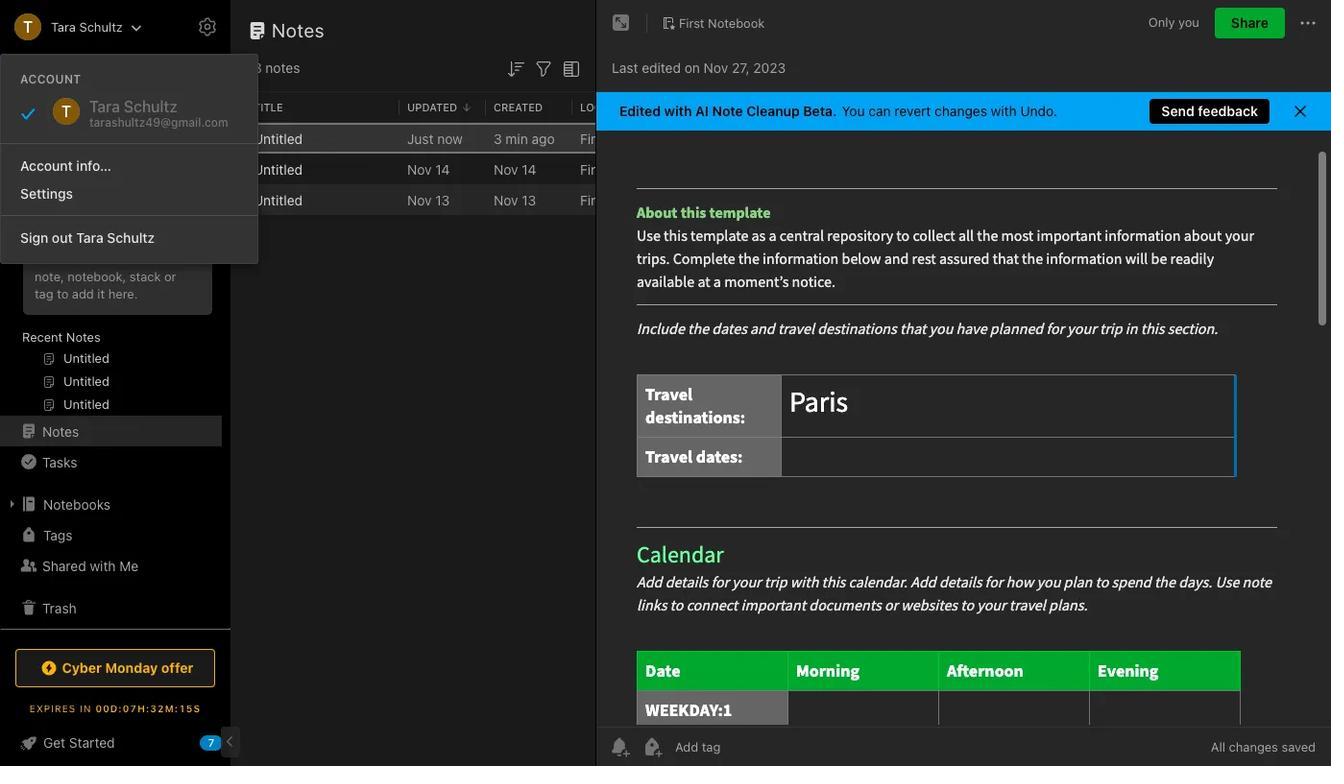 Task type: locate. For each thing, give the bounding box(es) containing it.
trash link
[[0, 593, 222, 624]]

just now
[[407, 130, 463, 147]]

1 untitled from the top
[[254, 130, 303, 147]]

on right edited on the top of the page
[[685, 59, 700, 75]]

account inside 'dropdown list' menu
[[20, 158, 73, 174]]

untitled
[[254, 130, 303, 147], [254, 161, 303, 177], [254, 192, 303, 208]]

2 account from the top
[[20, 158, 73, 174]]

tara up ...
[[76, 230, 104, 246]]

can
[[869, 103, 891, 119]]

14 down 3 min ago
[[522, 161, 537, 177]]

sign
[[20, 230, 48, 246]]

group
[[0, 212, 222, 424]]

tara schultz
[[51, 19, 123, 34]]

1 vertical spatial notes
[[66, 330, 101, 345]]

shortcuts
[[43, 189, 104, 205]]

group inside tree
[[0, 212, 222, 424]]

note window element
[[597, 0, 1332, 767]]

get started
[[43, 735, 115, 751]]

shortcuts button
[[0, 182, 222, 212]]

0 horizontal spatial nov 13
[[407, 192, 450, 208]]

1 vertical spatial tara
[[76, 230, 104, 246]]

nov
[[704, 59, 728, 75], [407, 161, 432, 177], [494, 161, 518, 177], [407, 192, 432, 208], [494, 192, 518, 208]]

it
[[97, 286, 105, 302]]

tags button
[[0, 520, 222, 551]]

schultz up icon
[[107, 230, 155, 246]]

3 for 3 notes
[[254, 60, 262, 76]]

14
[[436, 161, 450, 177], [522, 161, 537, 177]]

3 inside row group
[[494, 130, 502, 147]]

1 vertical spatial untitled
[[254, 161, 303, 177]]

info…
[[76, 158, 112, 174]]

3 for 3 min ago
[[494, 130, 502, 147]]

3 min ago
[[494, 130, 555, 147]]

nov 13
[[407, 192, 450, 208], [494, 192, 536, 208]]

notes
[[266, 60, 300, 76]]

1 horizontal spatial changes
[[1229, 740, 1279, 755]]

created
[[494, 101, 543, 113]]

0 vertical spatial account
[[20, 72, 81, 86]]

account info…
[[20, 158, 112, 174]]

first notebook inside button
[[679, 15, 765, 30]]

first for nov 13
[[580, 192, 607, 208]]

beta.
[[804, 103, 837, 119]]

nov 14
[[407, 161, 450, 177], [494, 161, 537, 177]]

trash
[[42, 600, 77, 616]]

on left a
[[133, 252, 148, 267]]

notebooks
[[43, 496, 111, 513]]

cyber monday offer
[[62, 660, 194, 676]]

0 vertical spatial changes
[[935, 103, 988, 119]]

1 vertical spatial changes
[[1229, 740, 1279, 755]]

1 account from the top
[[20, 72, 81, 86]]

tara up search "text box"
[[51, 19, 76, 34]]

0 vertical spatial 3
[[254, 60, 262, 76]]

expires in 00d:07h:32m:15s
[[30, 703, 201, 715]]

2 14 from the left
[[522, 161, 537, 177]]

0 horizontal spatial 13
[[436, 192, 450, 208]]

with left ai
[[665, 103, 692, 119]]

add a reminder image
[[608, 736, 631, 759]]

None search field
[[25, 56, 206, 90]]

1 horizontal spatial nov 14
[[494, 161, 537, 177]]

1 horizontal spatial 13
[[522, 192, 536, 208]]

Add tag field
[[674, 739, 818, 756]]

0 horizontal spatial changes
[[935, 103, 988, 119]]

note
[[712, 103, 743, 119]]

1 vertical spatial on
[[133, 252, 148, 267]]

row group containing untitled
[[231, 123, 919, 215]]

notes right recent
[[66, 330, 101, 345]]

on inside the note window "element"
[[685, 59, 700, 75]]

0 horizontal spatial 3
[[254, 60, 262, 76]]

14 down now
[[436, 161, 450, 177]]

last edited on nov 27, 2023
[[612, 59, 786, 75]]

notebook
[[708, 15, 765, 30], [611, 130, 672, 147], [611, 161, 672, 177], [611, 192, 672, 208]]

account
[[20, 72, 81, 86], [20, 158, 73, 174]]

3 notes
[[254, 60, 300, 76]]

0 horizontal spatial nov 14
[[407, 161, 450, 177]]

1 nov 13 from the left
[[407, 192, 450, 208]]

nov 13 down just now
[[407, 192, 450, 208]]

3 untitled from the top
[[254, 192, 303, 208]]

group containing add your first shortcut
[[0, 212, 222, 424]]

first
[[92, 230, 115, 245]]

2 untitled from the top
[[254, 161, 303, 177]]

changes right all
[[1229, 740, 1279, 755]]

add tag image
[[641, 736, 664, 759]]

1 horizontal spatial on
[[685, 59, 700, 75]]

first notebook for 3 min ago
[[580, 130, 672, 147]]

with inside shared with me link
[[90, 558, 116, 574]]

first for 3 min ago
[[580, 130, 607, 147]]

changes right revert
[[935, 103, 988, 119]]

send
[[1162, 103, 1195, 119]]

1 horizontal spatial tara
[[76, 230, 104, 246]]

on inside "icon on a note, notebook, stack or tag to add it here."
[[133, 252, 148, 267]]

expand note image
[[610, 12, 633, 35]]

first
[[679, 15, 705, 30], [580, 130, 607, 147], [580, 161, 607, 177], [580, 192, 607, 208]]

1 horizontal spatial nov 13
[[494, 192, 536, 208]]

only
[[1149, 15, 1176, 30]]

with left undo.
[[991, 103, 1017, 119]]

tara
[[51, 19, 76, 34], [76, 230, 104, 246]]

or
[[164, 269, 176, 284]]

all
[[1211, 740, 1226, 755]]

send feedback
[[1162, 103, 1259, 119]]

account for account info…
[[20, 158, 73, 174]]

click the ...
[[35, 252, 102, 267]]

schultz up search "text box"
[[79, 19, 123, 34]]

changes
[[935, 103, 988, 119], [1229, 740, 1279, 755]]

13 down 3 min ago
[[522, 192, 536, 208]]

feedback
[[1198, 103, 1259, 119]]

nov 14 down just now
[[407, 161, 450, 177]]

2 vertical spatial untitled
[[254, 192, 303, 208]]

Sort options field
[[504, 56, 527, 80]]

sign out tara schultz
[[20, 230, 155, 246]]

1 horizontal spatial 3
[[494, 130, 502, 147]]

0 vertical spatial tara
[[51, 19, 76, 34]]

home
[[42, 158, 79, 174]]

tree
[[0, 151, 231, 635]]

1 nov 14 from the left
[[407, 161, 450, 177]]

more actions image
[[1297, 12, 1320, 35]]

tree containing home
[[0, 151, 231, 635]]

0 horizontal spatial tara
[[51, 19, 76, 34]]

notes up tasks at the left of page
[[42, 423, 79, 440]]

0 horizontal spatial on
[[133, 252, 148, 267]]

notebook for nov 14
[[611, 161, 672, 177]]

with
[[665, 103, 692, 119], [991, 103, 1017, 119], [90, 558, 116, 574]]

first notebook for nov 13
[[580, 192, 672, 208]]

settings image
[[196, 15, 219, 38]]

2 13 from the left
[[522, 192, 536, 208]]

notes up notes
[[272, 19, 325, 41]]

00d:07h:32m:15s
[[96, 703, 201, 715]]

1 horizontal spatial 14
[[522, 161, 537, 177]]

nov 14 down min
[[494, 161, 537, 177]]

1 vertical spatial schultz
[[107, 230, 155, 246]]

with left me
[[90, 558, 116, 574]]

3 left notes
[[254, 60, 262, 76]]

1 horizontal spatial with
[[665, 103, 692, 119]]

0 vertical spatial on
[[685, 59, 700, 75]]

1 vertical spatial account
[[20, 158, 73, 174]]

saved
[[1282, 740, 1316, 755]]

a
[[151, 252, 158, 267]]

tara inside 'link'
[[76, 230, 104, 246]]

first notebook for nov 14
[[580, 161, 672, 177]]

on
[[685, 59, 700, 75], [133, 252, 148, 267]]

new button
[[12, 101, 219, 135]]

0 vertical spatial schultz
[[79, 19, 123, 34]]

1 vertical spatial 3
[[494, 130, 502, 147]]

out
[[52, 230, 73, 246]]

Account field
[[0, 8, 142, 46]]

Note Editor text field
[[597, 131, 1332, 727]]

first notebook
[[679, 15, 765, 30], [580, 130, 672, 147], [580, 161, 672, 177], [580, 192, 672, 208]]

account for account
[[20, 72, 81, 86]]

schultz inside sign out tara schultz 'link'
[[107, 230, 155, 246]]

sign out tara schultz link
[[1, 224, 258, 252]]

13 down now
[[436, 192, 450, 208]]

0 horizontal spatial with
[[90, 558, 116, 574]]

View options field
[[555, 56, 583, 80]]

offer
[[161, 660, 194, 676]]

expand notebooks image
[[5, 497, 20, 512]]

0 vertical spatial untitled
[[254, 130, 303, 147]]

account up new on the left top
[[20, 72, 81, 86]]

settings
[[20, 185, 73, 202]]

0 horizontal spatial 14
[[436, 161, 450, 177]]

account up 'settings'
[[20, 158, 73, 174]]

row group
[[231, 123, 919, 215]]

nov 13 down min
[[494, 192, 536, 208]]

3 left min
[[494, 130, 502, 147]]

home link
[[0, 151, 231, 182]]

1 14 from the left
[[436, 161, 450, 177]]



Task type: vqa. For each thing, say whether or not it's contained in the screenshot.
right Nov 14
yes



Task type: describe. For each thing, give the bounding box(es) containing it.
notebook for 3 min ago
[[611, 130, 672, 147]]

edited with ai note cleanup beta. you can revert changes with undo.
[[620, 103, 1058, 119]]

untitled for nov 14
[[254, 161, 303, 177]]

7
[[208, 737, 214, 749]]

the
[[67, 252, 85, 267]]

share button
[[1215, 8, 1286, 38]]

nov inside the note window "element"
[[704, 59, 728, 75]]

edited
[[620, 103, 661, 119]]

2 horizontal spatial with
[[991, 103, 1017, 119]]

recent
[[22, 330, 63, 345]]

share
[[1232, 14, 1269, 31]]

2 vertical spatial notes
[[42, 423, 79, 440]]

shared with me
[[42, 558, 139, 574]]

shortcut
[[119, 230, 169, 245]]

icon on a note, notebook, stack or tag to add it here.
[[35, 252, 176, 302]]

recent notes
[[22, 330, 101, 345]]

send feedback button
[[1150, 99, 1270, 124]]

settings link
[[1, 180, 258, 208]]

2 nov 14 from the left
[[494, 161, 537, 177]]

tara inside account field
[[51, 19, 76, 34]]

More actions field
[[1297, 8, 1320, 38]]

last
[[612, 59, 638, 75]]

only you
[[1149, 15, 1200, 30]]

revert
[[895, 103, 931, 119]]

undo.
[[1021, 103, 1058, 119]]

cyber monday offer button
[[15, 650, 215, 688]]

me
[[119, 558, 139, 574]]

tags
[[43, 527, 72, 543]]

tasks button
[[0, 447, 222, 478]]

dropdown list menu
[[1, 135, 258, 252]]

your
[[62, 230, 88, 245]]

untitled for nov 13
[[254, 192, 303, 208]]

just
[[407, 130, 434, 147]]

edited
[[642, 59, 681, 75]]

account info… link
[[1, 152, 258, 180]]

add your first shortcut
[[35, 230, 169, 245]]

first notebook button
[[655, 10, 772, 37]]

add
[[72, 286, 94, 302]]

shared
[[42, 558, 86, 574]]

notebook,
[[68, 269, 126, 284]]

cyber
[[62, 660, 102, 676]]

min
[[506, 130, 528, 147]]

you
[[842, 103, 865, 119]]

ai
[[696, 103, 709, 119]]

to
[[57, 286, 69, 302]]

Search text field
[[25, 56, 206, 90]]

untitled for just now
[[254, 130, 303, 147]]

shared with me link
[[0, 551, 222, 581]]

updated
[[407, 101, 457, 113]]

here.
[[108, 286, 138, 302]]

with for me
[[90, 558, 116, 574]]

2 nov 13 from the left
[[494, 192, 536, 208]]

cleanup
[[747, 103, 800, 119]]

note,
[[35, 269, 64, 284]]

schultz inside account field
[[79, 19, 123, 34]]

stack
[[130, 269, 161, 284]]

click to collapse image
[[223, 731, 238, 754]]

get
[[43, 735, 65, 751]]

first inside button
[[679, 15, 705, 30]]

27,
[[732, 59, 750, 75]]

0 vertical spatial notes
[[272, 19, 325, 41]]

now
[[437, 130, 463, 147]]

notebook for nov 13
[[611, 192, 672, 208]]

notes link
[[0, 416, 222, 447]]

all changes saved
[[1211, 740, 1316, 755]]

icon
[[105, 252, 130, 267]]

with for ai
[[665, 103, 692, 119]]

add filters image
[[532, 57, 555, 80]]

you
[[1179, 15, 1200, 30]]

Help and Learning task checklist field
[[0, 728, 231, 759]]

in
[[80, 703, 92, 715]]

new
[[42, 110, 70, 126]]

location
[[580, 101, 635, 113]]

add
[[35, 230, 58, 245]]

title
[[254, 101, 283, 113]]

2023
[[754, 59, 786, 75]]

Add filters field
[[532, 56, 555, 80]]

tasks
[[42, 454, 77, 470]]

monday
[[105, 660, 158, 676]]

started
[[69, 735, 115, 751]]

expires
[[30, 703, 76, 715]]

tag
[[35, 286, 53, 302]]

click
[[35, 252, 63, 267]]

1 13 from the left
[[436, 192, 450, 208]]

notebooks link
[[0, 489, 222, 520]]

first for nov 14
[[580, 161, 607, 177]]

ago
[[532, 130, 555, 147]]

notebook inside button
[[708, 15, 765, 30]]



